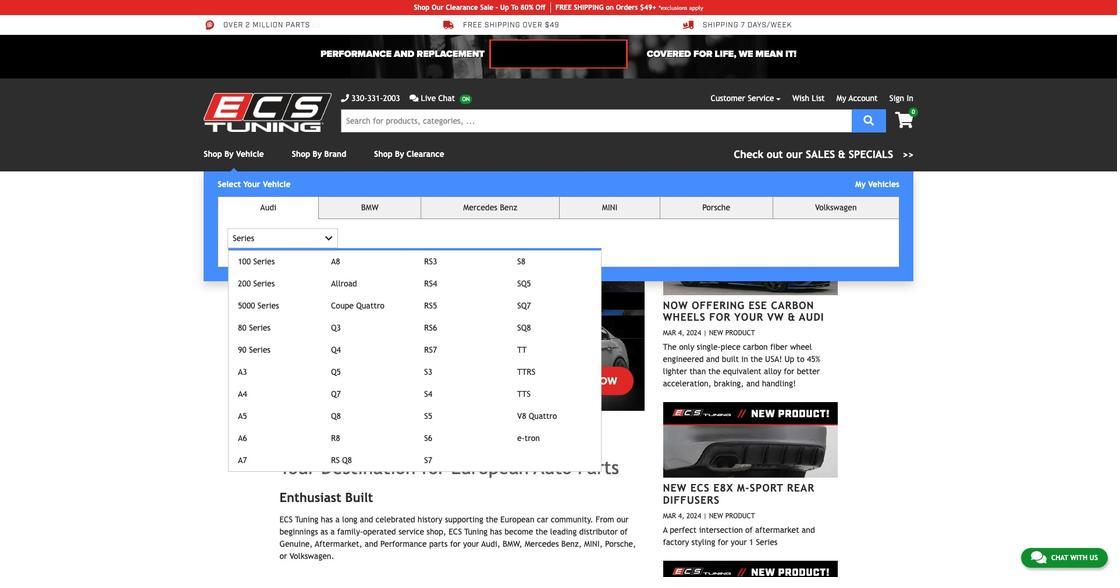 Task type: locate. For each thing, give the bounding box(es) containing it.
1 horizontal spatial built
[[752, 21, 773, 30]]

1 vertical spatial &
[[788, 311, 796, 324]]

1 horizontal spatial q8
[[342, 456, 352, 466]]

0 vertical spatial 4,
[[678, 330, 685, 338]]

product inside mar 4, 2024 | new product a perfect intersection of aftermarket and factory styling for your 1 series
[[726, 513, 755, 521]]

shop for shop by clearance
[[374, 150, 393, 159]]

0 vertical spatial enthusiast
[[703, 21, 750, 30]]

| inside mar 4, 2024 | new product the only single-piece carbon fiber wheel engineered and built in the usa! up to 45% lighter than the equivalent alloy for better acceleration, braking, and handling!
[[703, 330, 707, 338]]

1 vertical spatial european
[[501, 516, 535, 525]]

parts inside ecs tuning has a long and celebrated history supporting the european car community. from our beginnings as a family-operated service shop, ecs tuning has become the leading distributor of genuine, aftermarket, and performance parts for your audi, bmw, mercedes benz, mini, porsche, or volkswagen.
[[429, 540, 448, 550]]

0 vertical spatial comments image
[[410, 94, 419, 102]]

enthusiast built
[[703, 21, 773, 30]]

audi up wheel
[[799, 311, 824, 324]]

comments image left live at the left top
[[410, 94, 419, 102]]

product up piece
[[726, 330, 755, 338]]

0 vertical spatial parts
[[286, 21, 310, 30]]

tab list containing audi
[[218, 197, 900, 473]]

1 by from the left
[[225, 150, 234, 159]]

for down s6
[[421, 457, 446, 479]]

1 mar from the top
[[663, 330, 676, 338]]

0 horizontal spatial built
[[722, 355, 739, 364]]

european up become
[[501, 516, 535, 525]]

ecs news
[[719, 200, 782, 215]]

comments image left chat with us
[[1031, 551, 1047, 565]]

or
[[280, 553, 287, 562]]

in
[[742, 355, 748, 364]]

price
[[223, 21, 246, 30]]

free
[[463, 21, 483, 30]]

0 vertical spatial mercedes
[[463, 203, 498, 212]]

sale
[[480, 3, 494, 12]]

2 vertical spatial your
[[280, 457, 316, 479]]

a left long
[[335, 516, 340, 525]]

2 2024 from the top
[[687, 513, 701, 521]]

1 vertical spatial new
[[663, 483, 687, 495]]

of inside mar 4, 2024 | new product a perfect intersection of aftermarket and factory styling for your 1 series
[[746, 526, 753, 535]]

0 horizontal spatial parts
[[286, 21, 310, 30]]

and right aftermarket
[[802, 526, 815, 535]]

4, up perfect
[[678, 513, 685, 521]]

carbon
[[743, 343, 768, 352]]

1 horizontal spatial parts
[[429, 540, 448, 550]]

0 horizontal spatial &
[[788, 311, 796, 324]]

2024
[[687, 330, 701, 338], [687, 513, 701, 521]]

& right vw
[[788, 311, 796, 324]]

1 vertical spatial vehicle
[[263, 180, 291, 189]]

& inside now offering ese carbon wheels for your vw & audi
[[788, 311, 796, 324]]

parts down shop,
[[429, 540, 448, 550]]

our
[[617, 516, 629, 525]]

and down single-
[[706, 355, 720, 364]]

1 horizontal spatial your
[[280, 457, 316, 479]]

quattro for v8 quattro
[[529, 412, 557, 421]]

comments image for chat
[[1031, 551, 1047, 565]]

1 vertical spatial has
[[490, 528, 502, 537]]

fiber
[[770, 343, 788, 352]]

and right long
[[360, 516, 373, 525]]

0 horizontal spatial your
[[463, 540, 479, 550]]

ecs left the news
[[719, 200, 743, 215]]

new up 'intersection'
[[709, 513, 723, 521]]

0 vertical spatial tuning
[[295, 516, 319, 525]]

clearance for our
[[446, 3, 478, 12]]

1 4, from the top
[[678, 330, 685, 338]]

your
[[243, 180, 260, 189], [735, 311, 764, 324], [280, 457, 316, 479]]

series for 90 series
[[249, 346, 271, 355]]

1 vertical spatial mar
[[663, 513, 676, 521]]

3 by from the left
[[395, 150, 404, 159]]

1 horizontal spatial up
[[785, 355, 795, 364]]

for down 'intersection'
[[718, 538, 729, 548]]

built down piece
[[722, 355, 739, 364]]

coupe quattro
[[331, 301, 385, 311]]

0 vertical spatial my
[[837, 94, 847, 103]]

1 horizontal spatial chat
[[1052, 555, 1069, 563]]

european down e-
[[451, 457, 529, 479]]

vehicles
[[868, 180, 900, 189]]

built inside mar 4, 2024 | new product the only single-piece carbon fiber wheel engineered and built in the usa! up to 45% lighter than the equivalent alloy for better acceleration, braking, and handling!
[[722, 355, 739, 364]]

vehicle for shop by vehicle
[[236, 150, 264, 159]]

search image
[[864, 115, 874, 125]]

comments image inside live chat link
[[410, 94, 419, 102]]

audi down "select your vehicle" in the top left of the page
[[260, 203, 276, 212]]

quattro right coupe at left bottom
[[356, 301, 385, 311]]

mar up "a"
[[663, 513, 676, 521]]

new inside mar 4, 2024 | new product the only single-piece carbon fiber wheel engineered and built in the usa! up to 45% lighter than the equivalent alloy for better acceleration, braking, and handling!
[[709, 330, 723, 338]]

0 horizontal spatial by
[[225, 150, 234, 159]]

4, inside mar 4, 2024 | new product a perfect intersection of aftermarket and factory styling for your 1 series
[[678, 513, 685, 521]]

1 2024 from the top
[[687, 330, 701, 338]]

of
[[746, 526, 753, 535], [620, 528, 628, 537]]

45%
[[807, 355, 821, 364]]

clearance
[[446, 3, 478, 12], [407, 150, 444, 159]]

your left 'audi,'
[[463, 540, 479, 550]]

tab list
[[218, 197, 900, 473]]

0 vertical spatial chat
[[438, 94, 455, 103]]

q8 right rs
[[342, 456, 352, 466]]

1 vertical spatial comments image
[[1031, 551, 1047, 565]]

0 vertical spatial 2024
[[687, 330, 701, 338]]

customer service
[[711, 94, 774, 103]]

1 vertical spatial clearance
[[407, 150, 444, 159]]

clearance up free
[[446, 3, 478, 12]]

a7
[[238, 456, 247, 466]]

1 vertical spatial your
[[735, 311, 764, 324]]

shop
[[414, 3, 430, 12], [204, 150, 222, 159], [292, 150, 310, 159], [374, 150, 393, 159]]

phone image
[[341, 94, 349, 102]]

sign in
[[890, 94, 914, 103]]

new inside mar 4, 2024 | new product a perfect intersection of aftermarket and factory styling for your 1 series
[[709, 513, 723, 521]]

your inside now offering ese carbon wheels for your vw & audi
[[735, 311, 764, 324]]

0 horizontal spatial comments image
[[410, 94, 419, 102]]

enthusiast built
[[280, 490, 373, 506]]

rs3
[[424, 257, 437, 266]]

vehicle up "select your vehicle" in the top left of the page
[[236, 150, 264, 159]]

0 vertical spatial has
[[321, 516, 333, 525]]

series
[[233, 234, 254, 243], [253, 257, 275, 266], [253, 279, 275, 289], [258, 301, 279, 311], [249, 324, 271, 333], [249, 346, 271, 355], [756, 538, 778, 548]]

mar inside mar 4, 2024 | new product the only single-piece carbon fiber wheel engineered and built in the usa! up to 45% lighter than the equivalent alloy for better acceleration, braking, and handling!
[[663, 330, 676, 338]]

your left rs
[[280, 457, 316, 479]]

1 horizontal spatial &
[[838, 148, 846, 161]]

my account
[[837, 94, 878, 103]]

shop our clearance sale - up to 80% off link
[[414, 2, 551, 13]]

your inside ecs tuning has a long and celebrated history supporting the european car community. from our beginnings as a family-operated service shop, ecs tuning has become the leading distributor of genuine, aftermarket, and performance parts for your audi, bmw, mercedes benz, mini, porsche, or volkswagen.
[[463, 540, 479, 550]]

replacement
[[417, 48, 485, 60]]

customer service button
[[711, 93, 781, 105]]

m-
[[737, 483, 750, 495]]

2003
[[383, 94, 400, 103]]

1 horizontal spatial clearance
[[446, 3, 478, 12]]

*exclusions apply link
[[659, 3, 703, 12]]

2024 for ecs
[[687, 513, 701, 521]]

quattro
[[356, 301, 385, 311], [529, 412, 557, 421]]

ecs left the e8x
[[691, 483, 710, 495]]

0 vertical spatial built
[[752, 21, 773, 30]]

chat right live at the left top
[[438, 94, 455, 103]]

1 horizontal spatial tuning
[[464, 528, 488, 537]]

new ecs vw cc 2.0t catback exhaust system image
[[663, 561, 838, 578]]

has up as on the bottom
[[321, 516, 333, 525]]

4, for new ecs e8x m-sport rear diffusers
[[678, 513, 685, 521]]

of inside ecs tuning has a long and celebrated history supporting the european car community. from our beginnings as a family-operated service shop, ecs tuning has become the leading distributor of genuine, aftermarket, and performance parts for your audi, bmw, mercedes benz, mini, porsche, or volkswagen.
[[620, 528, 628, 537]]

1 vertical spatial 4,
[[678, 513, 685, 521]]

4, inside mar 4, 2024 | new product the only single-piece carbon fiber wheel engineered and built in the usa! up to 45% lighter than the equivalent alloy for better acceleration, braking, and handling!
[[678, 330, 685, 338]]

free
[[556, 3, 572, 12]]

brand
[[324, 150, 346, 159]]

has up 'audi,'
[[490, 528, 502, 537]]

0 vertical spatial product
[[726, 330, 755, 338]]

new up perfect
[[663, 483, 687, 495]]

1 horizontal spatial enthusiast
[[703, 21, 750, 30]]

0 vertical spatial vehicle
[[236, 150, 264, 159]]

1 horizontal spatial of
[[746, 526, 753, 535]]

0 vertical spatial a
[[335, 516, 340, 525]]

for inside ecs tuning has a long and celebrated history supporting the european car community. from our beginnings as a family-operated service shop, ecs tuning has become the leading distributor of genuine, aftermarket, and performance parts for your audi, bmw, mercedes benz, mini, porsche, or volkswagen.
[[450, 540, 461, 550]]

and
[[706, 355, 720, 364], [746, 380, 760, 389], [360, 516, 373, 525], [802, 526, 815, 535], [365, 540, 378, 550]]

ship
[[574, 3, 588, 12]]

series for 5000 series
[[258, 301, 279, 311]]

200
[[238, 279, 251, 289]]

1 vertical spatial built
[[722, 355, 739, 364]]

2 horizontal spatial by
[[395, 150, 404, 159]]

usa!
[[765, 355, 782, 364]]

1 vertical spatial enthusiast
[[280, 490, 341, 506]]

1 vertical spatial chat
[[1052, 555, 1069, 563]]

0 vertical spatial quattro
[[356, 301, 385, 311]]

shop by clearance
[[374, 150, 444, 159]]

0 horizontal spatial up
[[500, 3, 509, 12]]

live chat
[[421, 94, 455, 103]]

series right '200'
[[253, 279, 275, 289]]

0 horizontal spatial enthusiast
[[280, 490, 341, 506]]

the
[[751, 355, 763, 364], [709, 367, 721, 377], [486, 516, 498, 525], [536, 528, 548, 537]]

1 horizontal spatial my
[[856, 180, 866, 189]]

1 vertical spatial 2024
[[687, 513, 701, 521]]

covered
[[647, 48, 691, 60]]

1 vertical spatial quattro
[[529, 412, 557, 421]]

1 horizontal spatial a
[[335, 516, 340, 525]]

2024 inside mar 4, 2024 | new product the only single-piece carbon fiber wheel engineered and built in the usa! up to 45% lighter than the equivalent alloy for better acceleration, braking, and handling!
[[687, 330, 701, 338]]

clearance for by
[[407, 150, 444, 159]]

your inside mar 4, 2024 | new product a perfect intersection of aftermarket and factory styling for your 1 series
[[731, 538, 747, 548]]

2 horizontal spatial your
[[735, 311, 764, 324]]

| up 'intersection'
[[703, 513, 707, 521]]

series right the 90
[[249, 346, 271, 355]]

0 vertical spatial q8
[[331, 412, 341, 421]]

1 vertical spatial up
[[785, 355, 795, 364]]

1 vertical spatial mercedes
[[525, 540, 559, 550]]

80%
[[521, 3, 534, 12]]

specials
[[849, 148, 893, 161]]

by for vehicle
[[225, 150, 234, 159]]

2 4, from the top
[[678, 513, 685, 521]]

chat left with
[[1052, 555, 1069, 563]]

| inside mar 4, 2024 | new product a perfect intersection of aftermarket and factory styling for your 1 series
[[703, 513, 707, 521]]

series right 5000
[[258, 301, 279, 311]]

up left 'to'
[[785, 355, 795, 364]]

0 horizontal spatial q8
[[331, 412, 341, 421]]

1 vertical spatial a
[[331, 528, 335, 537]]

series right 100 at left
[[253, 257, 275, 266]]

tech
[[500, 21, 519, 30]]

new ecs e8x m-sport rear diffusers image
[[663, 403, 838, 479]]

built right 7
[[752, 21, 773, 30]]

1 horizontal spatial your
[[731, 538, 747, 548]]

2024 inside mar 4, 2024 | new product a perfect intersection of aftermarket and factory styling for your 1 series
[[687, 513, 701, 521]]

1 horizontal spatial mercedes
[[525, 540, 559, 550]]

new inside new ecs e8x m-sport rear diffusers
[[663, 483, 687, 495]]

by for brand
[[313, 150, 322, 159]]

view
[[806, 205, 821, 211]]

of down our at the bottom of the page
[[620, 528, 628, 537]]

0 horizontal spatial has
[[321, 516, 333, 525]]

0 horizontal spatial mercedes
[[463, 203, 498, 212]]

of up '1'
[[746, 526, 753, 535]]

vehicle right select
[[263, 180, 291, 189]]

your left '1'
[[731, 538, 747, 548]]

for up handling! on the right bottom
[[784, 367, 795, 377]]

mar up the
[[663, 330, 676, 338]]

generic - monthly recap image
[[280, 200, 645, 411], [280, 200, 645, 411]]

s3
[[424, 368, 432, 377]]

a right as on the bottom
[[331, 528, 335, 537]]

on
[[606, 3, 614, 12]]

comments image inside chat with us link
[[1031, 551, 1047, 565]]

1 vertical spatial parts
[[429, 540, 448, 550]]

product inside mar 4, 2024 | new product the only single-piece carbon fiber wheel engineered and built in the usa! up to 45% lighter than the equivalent alloy for better acceleration, braking, and handling!
[[726, 330, 755, 338]]

piece
[[721, 343, 741, 352]]

all
[[824, 205, 833, 211]]

audi inside now offering ese carbon wheels for your vw & audi
[[799, 311, 824, 324]]

tuning down the supporting
[[464, 528, 488, 537]]

& right "sales"
[[838, 148, 846, 161]]

now offering ese carbon wheels for your vw & audi image
[[663, 220, 838, 296]]

up inside mar 4, 2024 | new product the only single-piece carbon fiber wheel engineered and built in the usa! up to 45% lighter than the equivalent alloy for better acceleration, braking, and handling!
[[785, 355, 795, 364]]

mini
[[602, 203, 618, 212]]

mar for new ecs e8x m-sport rear diffusers
[[663, 513, 676, 521]]

by down 2003
[[395, 150, 404, 159]]

operated
[[363, 528, 396, 537]]

audi,
[[482, 540, 500, 550]]

shop left brand
[[292, 150, 310, 159]]

shipping 7 days/week
[[703, 21, 792, 30]]

0 horizontal spatial clearance
[[407, 150, 444, 159]]

1 vertical spatial product
[[726, 513, 755, 521]]

0 vertical spatial clearance
[[446, 3, 478, 12]]

2 by from the left
[[313, 150, 322, 159]]

0 horizontal spatial tuning
[[295, 516, 319, 525]]

0 horizontal spatial my
[[837, 94, 847, 103]]

Search text field
[[341, 109, 852, 133]]

1 horizontal spatial audi
[[799, 311, 824, 324]]

family-
[[337, 528, 363, 537]]

my left account
[[837, 94, 847, 103]]

0 vertical spatial |
[[703, 330, 707, 338]]

2 product from the top
[[726, 513, 755, 521]]

customer
[[711, 94, 746, 103]]

mercedes left benz
[[463, 203, 498, 212]]

quattro for coupe quattro
[[356, 301, 385, 311]]

| up single-
[[703, 330, 707, 338]]

to
[[797, 355, 805, 364]]

1 horizontal spatial quattro
[[529, 412, 557, 421]]

1 vertical spatial my
[[856, 180, 866, 189]]

by left brand
[[313, 150, 322, 159]]

0 vertical spatial audi
[[260, 203, 276, 212]]

1 horizontal spatial by
[[313, 150, 322, 159]]

aftermarket
[[755, 526, 800, 535]]

s7
[[424, 456, 432, 466]]

2 vertical spatial new
[[709, 513, 723, 521]]

e-tron
[[517, 434, 540, 443]]

comments image
[[410, 94, 419, 102], [1031, 551, 1047, 565]]

sq7
[[517, 301, 531, 311]]

your destination for european auto parts
[[280, 457, 619, 479]]

0 horizontal spatial your
[[243, 180, 260, 189]]

product down new ecs e8x m-sport rear diffusers link
[[726, 513, 755, 521]]

shop right brand
[[374, 150, 393, 159]]

4, up "only"
[[678, 330, 685, 338]]

up right -
[[500, 3, 509, 12]]

mar 4, 2024 | new product the only single-piece carbon fiber wheel engineered and built in the usa! up to 45% lighter than the equivalent alloy for better acceleration, braking, and handling!
[[663, 330, 821, 389]]

1 horizontal spatial has
[[490, 528, 502, 537]]

0 horizontal spatial quattro
[[356, 301, 385, 311]]

the right in
[[751, 355, 763, 364]]

s6
[[424, 434, 432, 443]]

1 vertical spatial |
[[703, 513, 707, 521]]

your left vw
[[735, 311, 764, 324]]

clearance down live at the left top
[[407, 150, 444, 159]]

generic - ecs up to 30% off image
[[280, 200, 645, 411]]

tuning up beginnings
[[295, 516, 319, 525]]

0 vertical spatial new
[[709, 330, 723, 338]]

0 vertical spatial &
[[838, 148, 846, 161]]

2024 down diffusers
[[687, 513, 701, 521]]

mar inside mar 4, 2024 | new product a perfect intersection of aftermarket and factory styling for your 1 series
[[663, 513, 676, 521]]

offering
[[692, 300, 745, 312]]

ecs inside new ecs e8x m-sport rear diffusers
[[691, 483, 710, 495]]

service
[[399, 528, 424, 537]]

0 horizontal spatial of
[[620, 528, 628, 537]]

parts right million
[[286, 21, 310, 30]]

for down the supporting
[[450, 540, 461, 550]]

your right select
[[243, 180, 260, 189]]

shop left our
[[414, 3, 430, 12]]

2 | from the top
[[703, 513, 707, 521]]

1 | from the top
[[703, 330, 707, 338]]

ecs up beginnings
[[280, 516, 293, 525]]

apply
[[689, 4, 703, 11]]

series right '1'
[[756, 538, 778, 548]]

shop up select
[[204, 150, 222, 159]]

200 series
[[238, 279, 275, 289]]

parts
[[286, 21, 310, 30], [429, 540, 448, 550]]

0 vertical spatial your
[[243, 180, 260, 189]]

built
[[752, 21, 773, 30], [722, 355, 739, 364]]

series right 80
[[249, 324, 271, 333]]

ttrs
[[517, 368, 536, 377]]

mercedes down car
[[525, 540, 559, 550]]

history
[[418, 516, 443, 525]]

audi
[[260, 203, 276, 212], [799, 311, 824, 324]]

2 mar from the top
[[663, 513, 676, 521]]

comments image for live
[[410, 94, 419, 102]]

list
[[812, 94, 825, 103]]

lifetime replacement program banner image
[[489, 40, 628, 69]]

my left vehicles
[[856, 180, 866, 189]]

2024 up "only"
[[687, 330, 701, 338]]

0 horizontal spatial audi
[[260, 203, 276, 212]]

0 vertical spatial mar
[[663, 330, 676, 338]]

q8 down q7
[[331, 412, 341, 421]]

enthusiast for enthusiast built
[[280, 490, 341, 506]]

by up select
[[225, 150, 234, 159]]

1 vertical spatial audi
[[799, 311, 824, 324]]

quattro right v8
[[529, 412, 557, 421]]

1 vertical spatial q8
[[342, 456, 352, 466]]

331-
[[367, 94, 383, 103]]

built
[[345, 490, 373, 506]]

the up 'audi,'
[[486, 516, 498, 525]]

my vehicles link
[[856, 180, 900, 189]]

1 horizontal spatial comments image
[[1031, 551, 1047, 565]]

new up single-
[[709, 330, 723, 338]]

1 product from the top
[[726, 330, 755, 338]]

shop inside shop our clearance sale - up to 80% off link
[[414, 3, 430, 12]]

rs4
[[424, 279, 437, 289]]

aftermarket,
[[315, 540, 362, 550]]



Task type: vqa. For each thing, say whether or not it's contained in the screenshot.


Task type: describe. For each thing, give the bounding box(es) containing it.
we
[[739, 48, 753, 60]]

r8
[[331, 434, 340, 443]]

only
[[679, 343, 694, 352]]

supporting
[[445, 516, 483, 525]]

v8
[[517, 412, 526, 421]]

mercedes inside ecs tuning has a long and celebrated history supporting the european car community. from our beginnings as a family-operated service shop, ecs tuning has become the leading distributor of genuine, aftermarket, and performance parts for your audi, bmw, mercedes benz, mini, porsche, or volkswagen.
[[525, 540, 559, 550]]

orders
[[616, 3, 638, 12]]

account
[[849, 94, 878, 103]]

e-
[[517, 434, 525, 443]]

my for my account
[[837, 94, 847, 103]]

ecs tuning image
[[204, 93, 332, 132]]

tron
[[525, 434, 540, 443]]

| for ecs
[[703, 513, 707, 521]]

view all
[[806, 205, 833, 211]]

s8
[[517, 257, 526, 266]]

tts
[[517, 390, 531, 399]]

genuine,
[[280, 540, 313, 550]]

series inside mar 4, 2024 | new product a perfect intersection of aftermarket and factory styling for your 1 series
[[756, 538, 778, 548]]

1 vertical spatial tuning
[[464, 528, 488, 537]]

wheels
[[663, 311, 706, 324]]

allroad
[[331, 279, 357, 289]]

for inside mar 4, 2024 | new product a perfect intersection of aftermarket and factory styling for your 1 series
[[718, 538, 729, 548]]

sales & specials link
[[734, 147, 914, 162]]

0 link
[[886, 108, 918, 130]]

q3
[[331, 324, 341, 333]]

now offering ese carbon wheels for your vw & audi link
[[663, 300, 824, 324]]

and down "equivalent"
[[746, 380, 760, 389]]

shop our clearance sale - up to 80% off
[[414, 3, 546, 12]]

price match guarantee
[[223, 21, 321, 30]]

2024 for offering
[[687, 330, 701, 338]]

shop for shop by brand
[[292, 150, 310, 159]]

for inside mar 4, 2024 | new product the only single-piece carbon fiber wheel engineered and built in the usa! up to 45% lighter than the equivalent alloy for better acceleration, braking, and handling!
[[784, 367, 795, 377]]

5000
[[238, 301, 255, 311]]

sales & specials
[[806, 148, 893, 161]]

mean
[[756, 48, 783, 60]]

now offering ese carbon wheels for your vw & audi
[[663, 300, 824, 324]]

with
[[1071, 555, 1088, 563]]

audi inside tab list
[[260, 203, 276, 212]]

shop by vehicle
[[204, 150, 264, 159]]

off
[[536, 3, 546, 12]]

80
[[238, 324, 247, 333]]

my account link
[[837, 94, 878, 103]]

q7
[[331, 390, 341, 399]]

my for my vehicles
[[856, 180, 866, 189]]

q5
[[331, 368, 341, 377]]

bmw,
[[503, 540, 522, 550]]

ese
[[749, 300, 768, 312]]

shop for shop our clearance sale - up to 80% off
[[414, 3, 430, 12]]

life,
[[715, 48, 737, 60]]

the
[[663, 343, 677, 352]]

series up 100 at left
[[233, 234, 254, 243]]

the down car
[[536, 528, 548, 537]]

performance and replacement
[[321, 48, 485, 60]]

*exclusions
[[659, 4, 688, 11]]

ecs down the supporting
[[449, 528, 462, 537]]

•
[[425, 424, 435, 448]]

sign in link
[[890, 94, 914, 103]]

coupe
[[331, 301, 354, 311]]

new for your
[[709, 330, 723, 338]]

4, for now offering ese carbon wheels for your vw & audi
[[678, 330, 685, 338]]

and down operated
[[365, 540, 378, 550]]

distributor
[[579, 528, 618, 537]]

the right than on the bottom of page
[[709, 367, 721, 377]]

sales
[[806, 148, 835, 161]]

mercedes inside tab list
[[463, 203, 498, 212]]

lifetime
[[463, 21, 498, 30]]

rs q8
[[331, 456, 352, 466]]

bmw
[[361, 203, 379, 212]]

ecs tuning has a long and celebrated history supporting the european car community. from our beginnings as a family-operated service shop, ecs tuning has become the leading distributor of genuine, aftermarket, and performance parts for your audi, bmw, mercedes benz, mini, porsche, or volkswagen.
[[280, 516, 636, 562]]

diffusers
[[663, 494, 720, 507]]

100 series
[[238, 257, 275, 266]]

e8x
[[714, 483, 734, 495]]

shop for shop by vehicle
[[204, 150, 222, 159]]

90
[[238, 346, 247, 355]]

benz
[[500, 203, 517, 212]]

new ecs e8x m-sport rear diffusers
[[663, 483, 815, 507]]

carbon
[[771, 300, 815, 312]]

community.
[[551, 516, 593, 525]]

series for 100 series
[[253, 257, 275, 266]]

covered for life, we mean it!
[[647, 48, 797, 60]]

| for offering
[[703, 330, 707, 338]]

shopping cart image
[[895, 112, 914, 129]]

my vehicles
[[856, 180, 900, 189]]

for
[[694, 48, 713, 60]]

match
[[248, 21, 274, 30]]

benz,
[[561, 540, 582, 550]]

and inside mar 4, 2024 | new product a perfect intersection of aftermarket and factory styling for your 1 series
[[802, 526, 815, 535]]

0 horizontal spatial a
[[331, 528, 335, 537]]

over 2 million parts link
[[204, 20, 310, 30]]

0
[[912, 109, 915, 115]]

product for diffusers
[[726, 513, 755, 521]]

news
[[747, 200, 782, 215]]

wish list link
[[793, 94, 825, 103]]

mercedes benz
[[463, 203, 517, 212]]

0 vertical spatial up
[[500, 3, 509, 12]]

s4
[[424, 390, 432, 399]]

become
[[505, 528, 533, 537]]

series for 80 series
[[249, 324, 271, 333]]

product for your
[[726, 330, 755, 338]]

it!
[[786, 48, 797, 60]]

by for clearance
[[395, 150, 404, 159]]

beginnings
[[280, 528, 318, 537]]

alloy
[[764, 367, 782, 377]]

a5
[[238, 412, 247, 421]]

european inside ecs tuning has a long and celebrated history supporting the european car community. from our beginnings as a family-operated service shop, ecs tuning has become the leading distributor of genuine, aftermarket, and performance parts for your audi, bmw, mercedes benz, mini, porsche, or volkswagen.
[[501, 516, 535, 525]]

lighter
[[663, 367, 687, 377]]

0 vertical spatial european
[[451, 457, 529, 479]]

parts
[[578, 457, 619, 479]]

rs
[[331, 456, 340, 466]]

new for diffusers
[[709, 513, 723, 521]]

select
[[218, 180, 241, 189]]

enthusiast for enthusiast built
[[703, 21, 750, 30]]

s5
[[424, 412, 432, 421]]

lifetime tech support link
[[443, 20, 557, 30]]

sq8
[[517, 324, 531, 333]]

enthusiast built link
[[683, 20, 773, 30]]

0 horizontal spatial chat
[[438, 94, 455, 103]]

series for 200 series
[[253, 279, 275, 289]]

mar for now offering ese carbon wheels for your vw & audi
[[663, 330, 676, 338]]

vehicle for select your vehicle
[[263, 180, 291, 189]]



